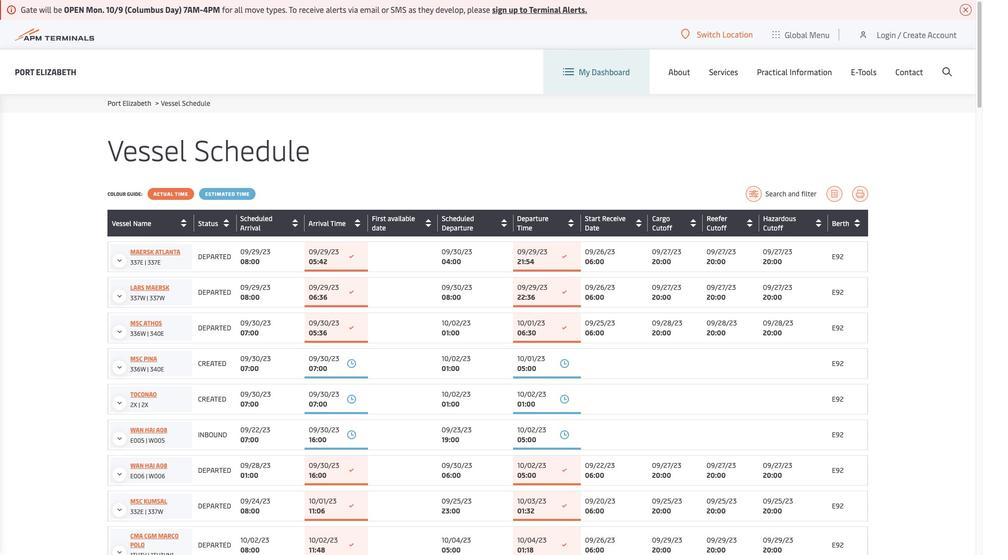 Task type: vqa. For each thing, say whether or not it's contained in the screenshot.
2nd MSC from the bottom of the page
yes



Task type: locate. For each thing, give the bounding box(es) containing it.
09/24/23
[[240, 497, 270, 506]]

msc left pina
[[130, 355, 142, 363]]

arrival time for arrival time button corresponding to first available date button for 2nd berth "button" from right
[[309, 219, 346, 228]]

receive for first available date button for 2nd berth "button" from right departure time button
[[602, 214, 626, 223]]

status
[[198, 219, 218, 228], [198, 219, 218, 228]]

340e for departed
[[150, 330, 164, 338]]

msc inside msc kumsal 332e | 337w
[[130, 498, 142, 506]]

1 horizontal spatial 09/22/23
[[585, 461, 615, 471]]

0 vertical spatial msc
[[130, 319, 142, 327]]

09/30/23 07:00 for 10/01/23 06:30
[[240, 319, 271, 338]]

09/22/23 for 06:00
[[585, 461, 615, 471]]

2 16:00 from the top
[[309, 471, 327, 480]]

wan hai a08 e006 | w006
[[130, 462, 167, 480]]

2 scheduled departure from the left
[[442, 214, 474, 233]]

a08
[[156, 426, 167, 434], [156, 462, 167, 470]]

336w inside the msc pina 336w | 340e
[[130, 366, 146, 373]]

a08 inside wan hai a08 e005 | w005
[[156, 426, 167, 434]]

2 status from the left
[[198, 219, 218, 228]]

time right actual
[[175, 191, 188, 198]]

1 horizontal spatial 10/04/23
[[517, 536, 547, 545]]

05:00 inside the 10/01/23 05:00
[[517, 364, 536, 373]]

1 vertical spatial 340e
[[150, 366, 164, 373]]

departure time button for first available date button associated with 2nd berth "button"
[[517, 214, 579, 233]]

reefer for the "hazardous cutoff" button corresponding to 2nd berth "button" from right's reefer cutoff "button"
[[707, 214, 727, 223]]

maersk inside "maersk atlanta 337e | 337e"
[[130, 248, 154, 256]]

1 cargo cutoff button from the left
[[652, 214, 700, 233]]

status button for first available date button associated with 2nd berth "button"
[[198, 215, 234, 231]]

departure time button
[[517, 214, 579, 233], [517, 214, 579, 233]]

my
[[579, 66, 590, 77]]

date for departure time button associated with first available date button associated with 2nd berth "button"
[[585, 223, 599, 233]]

services
[[709, 66, 738, 77]]

1 vertical spatial maersk
[[146, 284, 169, 292]]

1 reefer cutoff button from the left
[[707, 214, 757, 233]]

1 e92 from the top
[[832, 252, 844, 262]]

01:00 for 06:30
[[442, 328, 460, 338]]

cutoff
[[652, 223, 672, 233], [652, 223, 672, 233], [707, 223, 727, 233], [707, 223, 727, 233], [763, 223, 783, 233], [763, 223, 783, 233]]

account
[[928, 29, 957, 40]]

0 vertical spatial 340e
[[150, 330, 164, 338]]

2 09/29/23 20:00 from the left
[[707, 536, 737, 555]]

5 departed from the top
[[198, 502, 231, 511]]

2 horizontal spatial 09/28/23 20:00
[[763, 319, 793, 338]]

msc inside msc athos 336w | 340e
[[130, 319, 142, 327]]

1 09/26/23 from the top
[[585, 247, 615, 257]]

337w for 09/29/23 08:00
[[150, 294, 165, 302]]

2 cutoff from the left
[[652, 223, 672, 233]]

msc for 11:06
[[130, 498, 142, 506]]

1 vertical spatial msc
[[130, 355, 142, 363]]

| down pina
[[147, 366, 149, 373]]

departed
[[198, 252, 231, 262], [198, 288, 231, 297], [198, 323, 231, 333], [198, 466, 231, 476], [198, 502, 231, 511], [198, 541, 231, 550]]

0 vertical spatial 09/22/23
[[240, 425, 270, 435]]

1 cargo cutoff from the left
[[652, 214, 672, 233]]

2 hazardous cutoff from the left
[[763, 214, 796, 233]]

0 vertical spatial a08
[[156, 426, 167, 434]]

1 wan from the top
[[130, 426, 144, 434]]

first available date for first available date button for 2nd berth "button" from right
[[372, 214, 415, 233]]

departure time for departure time button associated with first available date button associated with 2nd berth "button"
[[517, 214, 549, 233]]

wan up e006
[[130, 462, 144, 470]]

practical
[[757, 66, 788, 77]]

10/01/23 down 06:30
[[517, 354, 545, 364]]

10/04/23 up 01:18
[[517, 536, 547, 545]]

09/28/23 01:00
[[240, 461, 271, 480]]

hai for departed
[[145, 462, 155, 470]]

0 horizontal spatial 09/22/23
[[240, 425, 270, 435]]

3 09/25/23 20:00 from the left
[[763, 497, 793, 516]]

336w inside msc athos 336w | 340e
[[130, 330, 146, 338]]

1 cargo from the left
[[652, 214, 670, 223]]

0 vertical spatial 16:00
[[309, 435, 327, 445]]

| inside wan hai a08 e006 | w006
[[146, 473, 147, 480]]

0 vertical spatial schedule
[[182, 99, 210, 108]]

2 wan from the top
[[130, 462, 144, 470]]

elizabeth
[[36, 66, 76, 77], [123, 99, 151, 108]]

hazardous for the "hazardous cutoff" button corresponding to 2nd berth "button" from right
[[763, 214, 796, 223]]

2 336w from the top
[[130, 366, 146, 373]]

1 horizontal spatial time
[[237, 191, 250, 198]]

berth button
[[832, 215, 865, 231], [832, 215, 865, 231]]

wan inside wan hai a08 e006 | w006
[[130, 462, 144, 470]]

1 09/30/23 16:00 from the top
[[309, 425, 339, 445]]

0 vertical spatial port elizabeth link
[[15, 66, 76, 78]]

2 cargo cutoff button from the left
[[652, 214, 700, 233]]

alerts.
[[563, 4, 587, 15]]

0 horizontal spatial 337e
[[130, 259, 143, 266]]

07:00 for 10/02/23 05:00
[[240, 435, 259, 445]]

| right 332e
[[145, 508, 147, 516]]

0 horizontal spatial 09/28/23 20:00
[[652, 319, 683, 338]]

e005
[[130, 437, 144, 445]]

elizabeth for port elizabeth > vessel schedule
[[123, 99, 151, 108]]

0 vertical spatial created
[[198, 359, 226, 369]]

2 09/30/23 16:00 from the top
[[309, 461, 339, 480]]

1 horizontal spatial 09/28/23 20:00
[[707, 319, 737, 338]]

09/22/23 up 09/28/23 01:00 at the left of the page
[[240, 425, 270, 435]]

w006
[[149, 473, 165, 480]]

3 msc from the top
[[130, 498, 142, 506]]

time for estimated time
[[237, 191, 250, 198]]

340e down athos
[[150, 330, 164, 338]]

1 336w from the top
[[130, 330, 146, 338]]

09/29/23
[[240, 247, 271, 257], [309, 247, 339, 257], [517, 247, 548, 257], [240, 283, 271, 292], [309, 283, 339, 292], [517, 283, 548, 292], [652, 536, 682, 545], [707, 536, 737, 545], [763, 536, 793, 545]]

reefer cutoff for departure time button associated with first available date button associated with 2nd berth "button" the cargo cutoff button
[[707, 214, 727, 233]]

1 departed from the top
[[198, 252, 231, 262]]

09/22/23 06:00
[[585, 461, 615, 480]]

4 e92 from the top
[[832, 359, 844, 369]]

2 09/28/23 20:00 from the left
[[707, 319, 737, 338]]

3 09/26/23 06:00 from the top
[[585, 536, 615, 555]]

1 scheduled departure from the left
[[442, 214, 474, 233]]

1 hazardous cutoff button from the left
[[763, 214, 826, 233]]

2 09/26/23 from the top
[[585, 283, 615, 292]]

| inside toconao 2x | 2x
[[139, 401, 140, 409]]

1 vertical spatial port elizabeth link
[[107, 99, 151, 108]]

receive for departure time button associated with first available date button associated with 2nd berth "button"
[[602, 214, 626, 223]]

5 e92 from the top
[[832, 395, 844, 404]]

msc inside the msc pina 336w | 340e
[[130, 355, 142, 363]]

340e
[[150, 330, 164, 338], [150, 366, 164, 373]]

1 09/28/23 20:00 from the left
[[652, 319, 683, 338]]

0 vertical spatial 336w
[[130, 330, 146, 338]]

1 scheduled departure button from the left
[[442, 214, 511, 233]]

cma
[[130, 532, 143, 540]]

337w
[[130, 294, 145, 302], [150, 294, 165, 302], [148, 508, 163, 516]]

2 cargo cutoff from the left
[[652, 214, 672, 233]]

hai inside wan hai a08 e006 | w006
[[145, 462, 155, 470]]

scheduled departure button for departure time button associated with first available date button associated with 2nd berth "button"
[[442, 214, 511, 233]]

1 horizontal spatial 337e
[[148, 259, 161, 266]]

05:00 for 09/30/23 06:00
[[517, 471, 536, 480]]

time right estimated
[[237, 191, 250, 198]]

21:54
[[517, 257, 534, 266]]

sign up to terminal alerts. link
[[492, 4, 587, 15]]

3 09/28/23 20:00 from the left
[[763, 319, 793, 338]]

09/30/23 07:00 for 10/02/23 01:00
[[240, 390, 271, 409]]

1 vertical spatial elizabeth
[[123, 99, 151, 108]]

2 berth from the left
[[832, 219, 850, 228]]

reefer cutoff button for the "hazardous cutoff" button corresponding to 2nd berth "button"
[[707, 214, 757, 233]]

search
[[766, 189, 786, 199]]

cutoff for the "hazardous cutoff" button corresponding to 2nd berth "button"
[[763, 223, 783, 233]]

1 horizontal spatial 09/29/23 20:00
[[707, 536, 737, 555]]

2 hazardous cutoff button from the left
[[763, 214, 826, 233]]

actual time
[[153, 191, 188, 198]]

0 vertical spatial 09/26/23 06:00
[[585, 247, 615, 266]]

2 scheduled departure button from the left
[[442, 214, 511, 233]]

08:00 inside the 09/30/23 08:00
[[442, 293, 461, 302]]

hai up w005
[[145, 426, 155, 434]]

available for first available date button for 2nd berth "button" from right
[[388, 214, 415, 223]]

available
[[388, 214, 415, 223], [388, 214, 415, 223]]

2 09/26/23 06:00 from the top
[[585, 283, 615, 302]]

2 reefer cutoff from the left
[[707, 214, 727, 233]]

sign
[[492, 4, 507, 15]]

1 vertical spatial a08
[[156, 462, 167, 470]]

1 vertical spatial port
[[107, 99, 121, 108]]

cma cgm marco polo button
[[112, 532, 190, 556]]

11:48
[[309, 546, 325, 555]]

340e down pina
[[150, 366, 164, 373]]

departed for 16:00
[[198, 466, 231, 476]]

3 e92 from the top
[[832, 323, 844, 333]]

wan inside wan hai a08 e005 | w005
[[130, 426, 144, 434]]

2 vertical spatial 09/26/23
[[585, 536, 615, 545]]

1 10/02/23 05:00 from the top
[[517, 425, 546, 445]]

1 340e from the top
[[150, 330, 164, 338]]

06:00 inside 09/20/23 06:00
[[585, 507, 604, 516]]

available for first available date button associated with 2nd berth "button"
[[388, 214, 415, 223]]

terminal
[[529, 4, 561, 15]]

created for 10/01/23
[[198, 359, 226, 369]]

340e for created
[[150, 366, 164, 373]]

wan up e005
[[130, 426, 144, 434]]

05:00 for 10/02/23 01:00
[[517, 364, 536, 373]]

msc left athos
[[130, 319, 142, 327]]

1 vertical spatial 10/01/23
[[517, 354, 545, 364]]

my dashboard button
[[563, 50, 630, 94]]

1 berth button from the left
[[832, 215, 865, 231]]

337w up athos
[[150, 294, 165, 302]]

|
[[145, 259, 146, 266], [147, 294, 148, 302], [147, 330, 149, 338], [147, 366, 149, 373], [139, 401, 140, 409], [146, 437, 147, 445], [146, 473, 147, 480], [145, 508, 147, 516]]

created for 10/02/23
[[198, 395, 226, 404]]

2 340e from the top
[[150, 366, 164, 373]]

1 vertical spatial 09/26/23 06:00
[[585, 283, 615, 302]]

337e up "lars"
[[130, 259, 143, 266]]

336w down athos
[[130, 330, 146, 338]]

06:00 inside 09/25/23 06:00
[[585, 328, 604, 338]]

1 vertical spatial 10/02/23 05:00
[[517, 461, 546, 480]]

switch
[[697, 29, 721, 40]]

1 a08 from the top
[[156, 426, 167, 434]]

3 09/29/23 20:00 from the left
[[763, 536, 793, 555]]

2 horizontal spatial 09/29/23 20:00
[[763, 536, 793, 555]]

reefer cutoff button
[[707, 214, 757, 233], [707, 214, 757, 233]]

10/02/23 05:00 for 09/30/23
[[517, 461, 546, 480]]

1 horizontal spatial port elizabeth link
[[107, 99, 151, 108]]

2 reefer from the left
[[707, 214, 727, 223]]

2 vertical spatial 10/01/23
[[309, 497, 337, 506]]

1 vertical spatial 16:00
[[309, 471, 327, 480]]

1 reefer from the left
[[707, 214, 727, 223]]

08:00 inside 10/02/23 08:00
[[240, 546, 260, 555]]

| right e006
[[146, 473, 147, 480]]

hazardous
[[763, 214, 796, 223], [763, 214, 796, 223]]

3 09/26/23 from the top
[[585, 536, 615, 545]]

my dashboard
[[579, 66, 630, 77]]

vessel name button for status button for first available date button associated with 2nd berth "button"
[[112, 215, 192, 231]]

| up lars maersk 337w | 337w
[[145, 259, 146, 266]]

2 2x from the left
[[141, 401, 148, 409]]

06:36
[[309, 293, 327, 302]]

337w inside msc kumsal 332e | 337w
[[148, 508, 163, 516]]

337e
[[130, 259, 143, 266], [148, 259, 161, 266]]

0 horizontal spatial elizabeth
[[36, 66, 76, 77]]

0 vertical spatial maersk
[[130, 248, 154, 256]]

0 horizontal spatial port elizabeth link
[[15, 66, 76, 78]]

athos
[[144, 319, 162, 327]]

1 msc from the top
[[130, 319, 142, 327]]

scheduled arrival for scheduled arrival button corresponding to status button for first available date button associated with 2nd berth "button"
[[240, 214, 273, 233]]

337e down atlanta
[[148, 259, 161, 266]]

berth for 2nd berth "button"
[[832, 219, 850, 228]]

wan for departed
[[130, 462, 144, 470]]

1 status button from the left
[[198, 215, 234, 231]]

0 vertical spatial hai
[[145, 426, 155, 434]]

0 horizontal spatial 2x
[[130, 401, 137, 409]]

8 e92 from the top
[[832, 502, 844, 511]]

11:06
[[309, 507, 325, 516]]

10/03/23
[[517, 497, 546, 506]]

0 horizontal spatial 09/25/23 20:00
[[652, 497, 682, 516]]

0 vertical spatial 09/26/23
[[585, 247, 615, 257]]

1 vertical spatial 09/22/23
[[585, 461, 615, 471]]

10/01/23 up 11:06
[[309, 497, 337, 506]]

1 reefer cutoff from the left
[[707, 214, 727, 233]]

0 vertical spatial wan
[[130, 426, 144, 434]]

1 16:00 from the top
[[309, 435, 327, 445]]

maersk left atlanta
[[130, 248, 154, 256]]

1 09/29/23 08:00 from the top
[[240, 247, 271, 266]]

09/23/23
[[442, 425, 472, 435]]

maersk right "lars"
[[146, 284, 169, 292]]

336w down pina
[[130, 366, 146, 373]]

2 10/02/23 05:00 from the top
[[517, 461, 546, 480]]

06:00
[[585, 257, 604, 266], [585, 293, 604, 302], [585, 328, 604, 338], [442, 471, 461, 480], [585, 471, 604, 480], [585, 507, 604, 516], [585, 546, 604, 555]]

time
[[175, 191, 188, 198], [237, 191, 250, 198]]

a08 inside wan hai a08 e006 | w006
[[156, 462, 167, 470]]

1 vertical spatial wan
[[130, 462, 144, 470]]

| up athos
[[147, 294, 148, 302]]

3 departed from the top
[[198, 323, 231, 333]]

departure time button for first available date button for 2nd berth "button" from right
[[517, 214, 579, 233]]

1 vertical spatial 336w
[[130, 366, 146, 373]]

gate
[[21, 4, 37, 15]]

340e inside the msc pina 336w | 340e
[[150, 366, 164, 373]]

hazardous cutoff button for 2nd berth "button" from right
[[763, 214, 826, 233]]

1 vertical spatial created
[[198, 395, 226, 404]]

1 cutoff from the left
[[652, 223, 672, 233]]

07:00 for 10/01/23 06:30
[[240, 328, 259, 338]]

06:00 for 10/01/23 06:30
[[585, 328, 604, 338]]

hazardous for the "hazardous cutoff" button corresponding to 2nd berth "button"
[[763, 214, 796, 223]]

06:00 inside 09/22/23 06:00
[[585, 471, 604, 480]]

332e
[[130, 508, 144, 516]]

reefer cutoff for first available date button for 2nd berth "button" from right departure time button's the cargo cutoff button
[[707, 214, 727, 233]]

05:00
[[517, 364, 536, 373], [517, 435, 536, 445], [517, 471, 536, 480], [442, 546, 461, 555]]

2 vertical spatial 09/26/23 06:00
[[585, 536, 615, 555]]

6 e92 from the top
[[832, 430, 844, 440]]

scheduled departure for first available date button associated with 2nd berth "button"
[[442, 214, 474, 233]]

email
[[360, 4, 380, 15]]

1 vertical spatial hai
[[145, 462, 155, 470]]

1 status from the left
[[198, 219, 218, 228]]

0 horizontal spatial 09/29/23 20:00
[[652, 536, 682, 555]]

time for actual time
[[175, 191, 188, 198]]

practical information
[[757, 66, 832, 77]]

1 10/04/23 from the left
[[442, 536, 471, 545]]

1 hazardous from the left
[[763, 214, 796, 223]]

guide:
[[127, 191, 143, 198]]

0 vertical spatial port
[[15, 66, 34, 77]]

msc up 332e
[[130, 498, 142, 506]]

2 10/04/23 from the left
[[517, 536, 547, 545]]

cargo cutoff button
[[652, 214, 700, 233], [652, 214, 700, 233]]

10/01/23 up 06:30
[[517, 319, 545, 328]]

1 hai from the top
[[145, 426, 155, 434]]

vessel name button for status button related to first available date button for 2nd berth "button" from right
[[112, 215, 192, 231]]

1 09/26/23 06:00 from the top
[[585, 247, 615, 266]]

| down athos
[[147, 330, 149, 338]]

hai up w006
[[145, 462, 155, 470]]

10/02/23 05:00
[[517, 425, 546, 445], [517, 461, 546, 480]]

atlanta
[[155, 248, 180, 256]]

2 cargo from the left
[[652, 214, 670, 223]]

6 cutoff from the left
[[763, 223, 783, 233]]

0 vertical spatial 09/29/23 08:00
[[240, 247, 271, 266]]

1 vertical spatial 09/30/23 16:00
[[309, 461, 339, 480]]

01:00 inside 09/28/23 01:00
[[240, 471, 258, 480]]

10/02/23 01:00 for 06:30
[[442, 319, 471, 338]]

1 berth from the left
[[832, 219, 849, 228]]

5 cutoff from the left
[[763, 223, 783, 233]]

hai for inbound
[[145, 426, 155, 434]]

2 09/25/23 20:00 from the left
[[707, 497, 737, 516]]

2 msc from the top
[[130, 355, 142, 363]]

6 departed from the top
[[198, 541, 231, 550]]

01:00 for 05:00
[[442, 364, 460, 373]]

3 cutoff from the left
[[707, 223, 727, 233]]

4 cutoff from the left
[[707, 223, 727, 233]]

340e inside msc athos 336w | 340e
[[150, 330, 164, 338]]

1 horizontal spatial 2x
[[141, 401, 148, 409]]

09/29/23 05:42
[[309, 247, 339, 266]]

10/02/23 08:00
[[240, 536, 269, 555]]

2 departed from the top
[[198, 288, 231, 297]]

2 reefer cutoff button from the left
[[707, 214, 757, 233]]

reefer cutoff
[[707, 214, 727, 233], [707, 214, 727, 233]]

| right e005
[[146, 437, 147, 445]]

2 created from the top
[[198, 395, 226, 404]]

vessel name button
[[112, 215, 192, 231], [112, 215, 192, 231]]

06:00 for 10/04/23 01:18
[[585, 546, 604, 555]]

cutoff for first available date button for 2nd berth "button" from right departure time button's the cargo cutoff button
[[652, 223, 672, 233]]

1 vertical spatial 09/26/23
[[585, 283, 615, 292]]

1 hazardous cutoff from the left
[[763, 214, 796, 233]]

2 hai from the top
[[145, 462, 155, 470]]

departure time
[[517, 214, 549, 233], [517, 214, 549, 233]]

337w down kumsal at the bottom left of the page
[[148, 508, 163, 516]]

| inside msc kumsal 332e | 337w
[[145, 508, 147, 516]]

scheduled
[[240, 214, 273, 223], [240, 214, 273, 223], [442, 214, 474, 223], [442, 214, 474, 223]]

scheduled departure button for first available date button for 2nd berth "button" from right departure time button
[[442, 214, 511, 233]]

hai inside wan hai a08 e005 | w005
[[145, 426, 155, 434]]

09/25/23 20:00
[[652, 497, 682, 516], [707, 497, 737, 516], [763, 497, 793, 516]]

06:00 for 09/29/23 22:36
[[585, 293, 604, 302]]

colour guide:
[[107, 191, 143, 198]]

hazardous cutoff for 2nd berth "button"
[[763, 214, 796, 233]]

arrival time button for first available date button for 2nd berth "button" from right
[[309, 215, 366, 231]]

services button
[[709, 50, 738, 94]]

1 vertical spatial 09/29/23 08:00
[[240, 283, 271, 302]]

start receive date button
[[585, 214, 645, 233], [585, 214, 646, 233]]

1 vertical spatial schedule
[[194, 130, 310, 169]]

arrival time button
[[309, 215, 366, 231], [309, 215, 366, 231]]

a08 up w005
[[156, 426, 167, 434]]

reefer cutoff button for the "hazardous cutoff" button corresponding to 2nd berth "button" from right
[[707, 214, 757, 233]]

0 vertical spatial 10/02/23 05:00
[[517, 425, 546, 445]]

08:00 inside 09/24/23 08:00
[[240, 507, 260, 516]]

0 horizontal spatial 10/04/23
[[442, 536, 471, 545]]

09/26/23 for 09/29/23 22:36
[[585, 283, 615, 292]]

port for port elizabeth
[[15, 66, 34, 77]]

4 departed from the top
[[198, 466, 231, 476]]

0 vertical spatial elizabeth
[[36, 66, 76, 77]]

7 e92 from the top
[[832, 466, 844, 476]]

10/04/23
[[442, 536, 471, 545], [517, 536, 547, 545]]

0 horizontal spatial time
[[175, 191, 188, 198]]

1 horizontal spatial elizabeth
[[123, 99, 151, 108]]

09/30/23 16:00 for 09/22/23
[[309, 425, 339, 445]]

search and filter
[[766, 189, 817, 199]]

reefer for reefer cutoff "button" associated with the "hazardous cutoff" button corresponding to 2nd berth "button"
[[707, 214, 727, 223]]

0 vertical spatial 10/01/23
[[517, 319, 545, 328]]

port for port elizabeth > vessel schedule
[[107, 99, 121, 108]]

2 09/29/23 08:00 from the top
[[240, 283, 271, 302]]

gate will be open mon. 10/9 (columbus day) 7am-4pm for all move types. to receive alerts via email or sms as they develop, please sign up to terminal alerts.
[[21, 4, 587, 15]]

2 e92 from the top
[[832, 288, 844, 297]]

09/29/23 08:00
[[240, 247, 271, 266], [240, 283, 271, 302]]

berth for 2nd berth "button" from right
[[832, 219, 849, 228]]

scheduled departure for first available date button for 2nd berth "button" from right
[[442, 214, 474, 233]]

09/26/23 06:00
[[585, 247, 615, 266], [585, 283, 615, 302], [585, 536, 615, 555]]

1 created from the top
[[198, 359, 226, 369]]

a08 up w006
[[156, 462, 167, 470]]

07:00 inside 09/22/23 07:00
[[240, 435, 259, 445]]

10/01/23 05:00
[[517, 354, 545, 373]]

0 horizontal spatial port
[[15, 66, 34, 77]]

departed for 11:06
[[198, 502, 231, 511]]

2 horizontal spatial 09/25/23 20:00
[[763, 497, 793, 516]]

| inside "maersk atlanta 337e | 337e"
[[145, 259, 146, 266]]

/
[[898, 29, 901, 40]]

pina
[[144, 355, 157, 363]]

2 status button from the left
[[198, 215, 234, 231]]

| down toconao
[[139, 401, 140, 409]]

2 time from the left
[[237, 191, 250, 198]]

1 horizontal spatial 09/25/23 20:00
[[707, 497, 737, 516]]

0 vertical spatial 09/30/23 16:00
[[309, 425, 339, 445]]

2 vertical spatial msc
[[130, 498, 142, 506]]

2 berth button from the left
[[832, 215, 865, 231]]

09/29/23 08:00 for 06:36
[[240, 283, 271, 302]]

2 a08 from the top
[[156, 462, 167, 470]]

scheduled arrival button for status button related to first available date button for 2nd berth "button" from right
[[240, 214, 302, 233]]

2 hazardous from the left
[[763, 214, 796, 223]]

1 time from the left
[[175, 191, 188, 198]]

09/22/23 up 09/20/23 at right bottom
[[585, 461, 615, 471]]

filter
[[801, 189, 817, 199]]

1 horizontal spatial port
[[107, 99, 121, 108]]

10/04/23 down 23:00
[[442, 536, 471, 545]]

e006
[[130, 473, 145, 480]]



Task type: describe. For each thing, give the bounding box(es) containing it.
| inside the msc pina 336w | 340e
[[147, 366, 149, 373]]

login
[[877, 29, 896, 40]]

e92 for wan hai a08 e005 | w005
[[832, 430, 844, 440]]

06:00 for 10/02/23 05:00
[[585, 471, 604, 480]]

336w for departed
[[130, 330, 146, 338]]

departed for 11:48
[[198, 541, 231, 550]]

10/9
[[106, 4, 123, 15]]

06:00 inside 09/30/23 06:00
[[442, 471, 461, 480]]

08:00 for 09/29/23 06:36
[[240, 293, 260, 302]]

name for first available date button for 2nd berth "button" from right
[[133, 219, 151, 228]]

09/30/23 07:00 for 10/01/23 05:00
[[240, 354, 271, 373]]

global menu
[[785, 29, 830, 40]]

to
[[520, 4, 528, 15]]

22:36
[[517, 293, 535, 302]]

date for 2nd berth "button"
[[372, 223, 386, 233]]

vessel schedule
[[107, 130, 310, 169]]

09/30/23 16:00 for 09/28/23
[[309, 461, 339, 480]]

337w down "lars"
[[130, 294, 145, 302]]

wan hai a08 e005 | w005
[[130, 426, 167, 445]]

first available date button for 2nd berth "button" from right
[[372, 214, 435, 233]]

port elizabeth > vessel schedule
[[107, 99, 210, 108]]

07:00 for 10/01/23 05:00
[[240, 364, 259, 373]]

cargo cutoff for first available date button for 2nd berth "button" from right departure time button's the cargo cutoff button
[[652, 214, 672, 233]]

e92 for toconao 2x | 2x
[[832, 395, 844, 404]]

337w for 09/24/23 08:00
[[148, 508, 163, 516]]

maersk inside lars maersk 337w | 337w
[[146, 284, 169, 292]]

practical information button
[[757, 50, 832, 94]]

09/29/23 21:54
[[517, 247, 548, 266]]

msc for 05:36
[[130, 319, 142, 327]]

will
[[39, 4, 51, 15]]

01:00 for 01:00
[[442, 400, 460, 409]]

first for first available date button for 2nd berth "button" from right
[[372, 214, 386, 223]]

10/02/23 01:00 for 05:00
[[442, 354, 471, 373]]

e92 for wan hai a08 e006 | w006
[[832, 466, 844, 476]]

location
[[723, 29, 753, 40]]

16:00 for 09/28/23 01:00
[[309, 471, 327, 480]]

04:00
[[442, 257, 461, 266]]

departure time for first available date button for 2nd berth "button" from right departure time button
[[517, 214, 549, 233]]

maersk atlanta 337e | 337e
[[130, 248, 180, 266]]

23:00
[[442, 507, 460, 516]]

| inside lars maersk 337w | 337w
[[147, 294, 148, 302]]

close alert image
[[960, 4, 972, 16]]

arrival time for arrival time button for first available date button associated with 2nd berth "button"
[[309, 219, 346, 228]]

a08 for inbound
[[156, 426, 167, 434]]

arrival time button for first available date button associated with 2nd berth "button"
[[309, 215, 366, 231]]

and
[[788, 189, 800, 199]]

dashboard
[[592, 66, 630, 77]]

07:00 for 10/02/23 01:00
[[240, 400, 259, 409]]

develop,
[[436, 4, 465, 15]]

09/29/23 22:36
[[517, 283, 548, 302]]

09/29/23 06:36
[[309, 283, 339, 302]]

switch location
[[697, 29, 753, 40]]

10/01/23 06:30
[[517, 319, 545, 338]]

08:00 for 10/02/23 11:48
[[240, 546, 260, 555]]

09/26/23 for 10/04/23 01:18
[[585, 536, 615, 545]]

alerts
[[326, 4, 346, 15]]

1 2x from the left
[[130, 401, 137, 409]]

scheduled arrival button for status button for first available date button associated with 2nd berth "button"
[[240, 214, 302, 233]]

wan for inbound
[[130, 426, 144, 434]]

msc pina 336w | 340e
[[130, 355, 164, 373]]

09/30/23 05:36
[[309, 319, 339, 338]]

| inside wan hai a08 e005 | w005
[[146, 437, 147, 445]]

16:00 for 09/22/23 07:00
[[309, 435, 327, 445]]

global
[[785, 29, 808, 40]]

09/29/23 08:00 for 05:42
[[240, 247, 271, 266]]

lars maersk 337w | 337w
[[130, 284, 169, 302]]

hazardous cutoff button for 2nd berth "button"
[[763, 214, 826, 233]]

08:00 for 10/01/23 11:06
[[240, 507, 260, 516]]

(columbus
[[125, 4, 164, 15]]

open
[[64, 4, 84, 15]]

all
[[234, 4, 243, 15]]

msc kumsal 332e | 337w
[[130, 498, 167, 516]]

be
[[53, 4, 62, 15]]

global menu button
[[763, 20, 840, 49]]

first available date for first available date button associated with 2nd berth "button"
[[372, 214, 415, 233]]

menu
[[810, 29, 830, 40]]

06:30
[[517, 328, 536, 338]]

09/25/23 06:00
[[585, 319, 615, 338]]

09/26/23 06:00 for 10/04/23 01:18
[[585, 536, 615, 555]]

departed for 05:42
[[198, 252, 231, 262]]

19:00
[[442, 435, 460, 445]]

cargo cutoff for departure time button associated with first available date button associated with 2nd berth "button" the cargo cutoff button
[[652, 214, 672, 233]]

09/22/23 07:00
[[240, 425, 270, 445]]

to
[[289, 4, 297, 15]]

09/30/23 04:00
[[442, 247, 472, 266]]

lars
[[130, 284, 144, 292]]

06:00 for 09/29/23 21:54
[[585, 257, 604, 266]]

09/30/23 08:00
[[442, 283, 472, 302]]

cgm
[[144, 532, 157, 540]]

please
[[467, 4, 490, 15]]

08:00 for 09/29/23 05:42
[[240, 257, 260, 266]]

estimated time
[[205, 191, 250, 198]]

cma cgm marco polo
[[130, 532, 179, 549]]

as
[[409, 4, 416, 15]]

10/01/23 for 11:06
[[309, 497, 337, 506]]

09/20/23 06:00
[[585, 497, 616, 516]]

date for first available date button for 2nd berth "button" from right departure time button
[[585, 223, 600, 233]]

cargo for first available date button for 2nd berth "button" from right departure time button's the cargo cutoff button
[[652, 214, 670, 223]]

09/30/23 06:00
[[442, 461, 472, 480]]

first for first available date button associated with 2nd berth "button"
[[372, 214, 386, 223]]

09/22/23 for 07:00
[[240, 425, 270, 435]]

for
[[222, 4, 232, 15]]

05:00 inside "10/04/23 05:00"
[[442, 546, 461, 555]]

1 337e from the left
[[130, 259, 143, 266]]

login / create account
[[877, 29, 957, 40]]

e-tools button
[[851, 50, 877, 94]]

cutoff for departure time button associated with first available date button associated with 2nd berth "button" the cargo cutoff button
[[652, 223, 672, 233]]

2 337e from the left
[[148, 259, 161, 266]]

types.
[[266, 4, 287, 15]]

cargo for departure time button associated with first available date button associated with 2nd berth "button" the cargo cutoff button
[[652, 214, 670, 223]]

toconao
[[130, 391, 157, 399]]

estimated
[[205, 191, 235, 198]]

msc for 07:00
[[130, 355, 142, 363]]

10/04/23 05:00
[[442, 536, 471, 555]]

e92 for msc pina 336w | 340e
[[832, 359, 844, 369]]

login / create account link
[[859, 20, 957, 49]]

e92 for msc kumsal 332e | 337w
[[832, 502, 844, 511]]

9 e92 from the top
[[832, 541, 844, 550]]

| inside msc athos 336w | 340e
[[147, 330, 149, 338]]

inbound
[[198, 430, 227, 440]]

e92 for maersk atlanta 337e | 337e
[[832, 252, 844, 262]]

first available date button for 2nd berth "button"
[[372, 214, 435, 233]]

09/26/23 for 09/29/23 21:54
[[585, 247, 615, 257]]

information
[[790, 66, 832, 77]]

or
[[382, 4, 389, 15]]

e-
[[851, 66, 858, 77]]

4pm
[[203, 4, 220, 15]]

departed for 06:36
[[198, 288, 231, 297]]

336w for created
[[130, 366, 146, 373]]

colour
[[107, 191, 126, 198]]

status button for first available date button for 2nd berth "button" from right
[[198, 215, 234, 231]]

1 09/25/23 20:00 from the left
[[652, 497, 682, 516]]

a08 for departed
[[156, 462, 167, 470]]

05:00 for 09/23/23 19:00
[[517, 435, 536, 445]]

10/01/23 11:06
[[309, 497, 337, 516]]

01:32
[[517, 507, 535, 516]]

09/26/23 06:00 for 09/29/23 21:54
[[585, 247, 615, 266]]

day)
[[165, 4, 182, 15]]

e92 for msc athos 336w | 340e
[[832, 323, 844, 333]]

cutoff for the "hazardous cutoff" button corresponding to 2nd berth "button" from right
[[763, 223, 783, 233]]

10/01/23 for 05:00
[[517, 354, 545, 364]]

kumsal
[[144, 498, 167, 506]]

status for status button related to first available date button for 2nd berth "button" from right
[[198, 219, 218, 228]]

about
[[669, 66, 690, 77]]

cargo cutoff button for first available date button for 2nd berth "button" from right departure time button
[[652, 214, 700, 233]]

toconao 2x | 2x
[[130, 391, 157, 409]]

contact button
[[896, 50, 923, 94]]

tools
[[858, 66, 877, 77]]

sms
[[391, 4, 407, 15]]

09/26/23 06:00 for 09/29/23 22:36
[[585, 283, 615, 302]]

elizabeth for port elizabeth
[[36, 66, 76, 77]]

receive
[[299, 4, 324, 15]]

cargo cutoff button for departure time button associated with first available date button associated with 2nd berth "button"
[[652, 214, 700, 233]]

1 09/29/23 20:00 from the left
[[652, 536, 682, 555]]

e-tools
[[851, 66, 877, 77]]

create
[[903, 29, 926, 40]]

scheduled arrival for status button related to first available date button for 2nd berth "button" from right's scheduled arrival button
[[240, 214, 273, 233]]

10/04/23 for 01:18
[[517, 536, 547, 545]]



